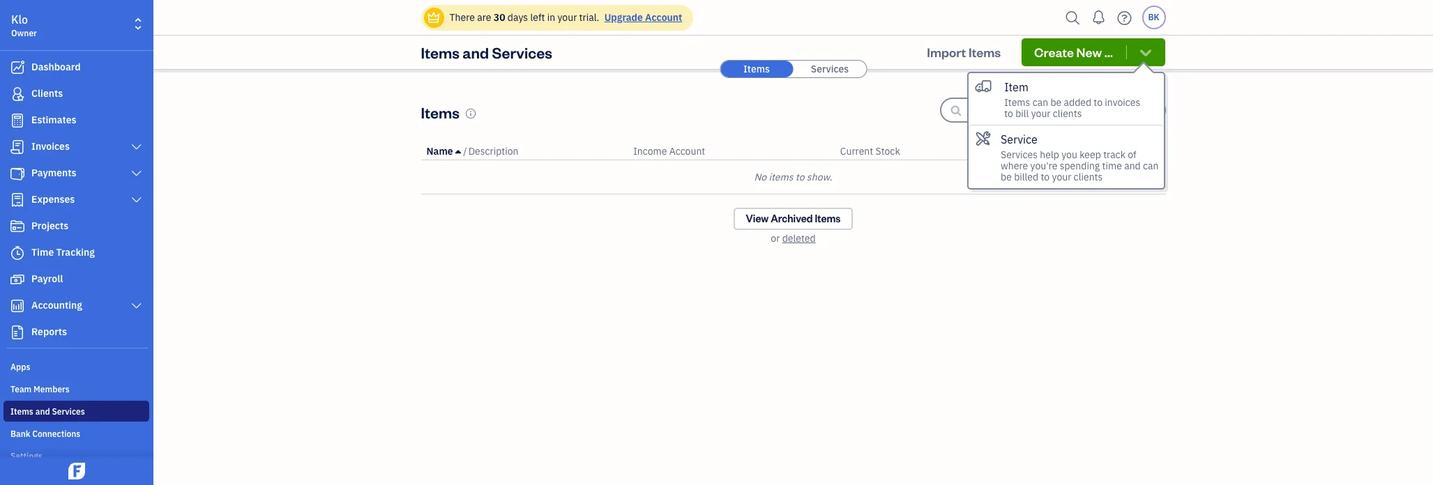 Task type: describe. For each thing, give the bounding box(es) containing it.
billed
[[1015, 171, 1039, 183]]

create new … button
[[1022, 38, 1166, 66]]

projects link
[[3, 214, 149, 239]]

name
[[427, 145, 453, 158]]

30
[[494, 11, 505, 24]]

chevron large down image
[[130, 142, 143, 153]]

project image
[[9, 220, 26, 234]]

connections
[[32, 429, 80, 440]]

klo owner
[[11, 13, 37, 38]]

view archived items link
[[734, 208, 854, 230]]

reports
[[31, 326, 67, 338]]

create
[[1035, 44, 1074, 60]]

can inside the item items can be added to invoices to bill your clients
[[1033, 96, 1049, 109]]

items link
[[721, 61, 793, 77]]

keep
[[1080, 149, 1101, 161]]

items
[[769, 171, 794, 183]]

chevron large down image for accounting
[[130, 301, 143, 312]]

2 / from the left
[[1130, 145, 1134, 158]]

service services help you keep track of where you're spending time and can be billed to your clients
[[1001, 133, 1159, 183]]

Search text field
[[969, 99, 1165, 121]]

deleted
[[783, 232, 816, 245]]

chevron large down image for expenses
[[130, 195, 143, 206]]

bill
[[1016, 107, 1029, 120]]

current
[[841, 145, 874, 158]]

deleted link
[[783, 232, 816, 245]]

trial.
[[579, 11, 600, 24]]

payments link
[[3, 161, 149, 186]]

clients
[[31, 87, 63, 100]]

0 vertical spatial account
[[645, 11, 683, 24]]

dashboard
[[31, 61, 81, 73]]

bank connections link
[[3, 423, 149, 444]]

klo
[[11, 13, 28, 27]]

there are 30 days left in your trial. upgrade account
[[450, 11, 683, 24]]

items and services link
[[3, 401, 149, 422]]

description link
[[469, 145, 519, 158]]

1 vertical spatial account
[[670, 145, 706, 158]]

projects
[[31, 220, 69, 232]]

0 vertical spatial items and services
[[421, 43, 553, 62]]

…
[[1105, 44, 1113, 60]]

services link
[[794, 61, 866, 77]]

in
[[547, 11, 555, 24]]

chevrondown image
[[1138, 45, 1154, 59]]

are
[[477, 11, 491, 24]]

report image
[[9, 326, 26, 340]]

time tracking link
[[3, 241, 149, 266]]

items inside the item items can be added to invoices to bill your clients
[[1005, 96, 1031, 109]]

bank
[[10, 429, 30, 440]]

estimate image
[[9, 114, 26, 128]]

team
[[10, 384, 32, 395]]

to right added
[[1094, 96, 1103, 109]]

rate link
[[1108, 145, 1130, 158]]

where
[[1001, 160, 1029, 172]]

bk button
[[1142, 6, 1166, 29]]

dashboard link
[[3, 55, 149, 80]]

or
[[771, 232, 780, 245]]

1 / from the left
[[463, 145, 467, 158]]

main element
[[0, 0, 199, 486]]

no
[[754, 171, 767, 183]]

current stock
[[841, 145, 901, 158]]

client image
[[9, 87, 26, 101]]

days
[[508, 11, 528, 24]]

upgrade
[[605, 11, 643, 24]]

taxes
[[1135, 145, 1161, 158]]

can inside service services help you keep track of where you're spending time and can be billed to your clients
[[1143, 160, 1159, 172]]

no items to show.
[[754, 171, 833, 183]]

left
[[531, 11, 545, 24]]

invoices
[[1105, 96, 1141, 109]]

team members link
[[3, 379, 149, 400]]

bk
[[1149, 12, 1160, 22]]

income account
[[634, 145, 706, 158]]

import
[[927, 44, 967, 60]]

payroll link
[[3, 267, 149, 292]]

money image
[[9, 273, 26, 287]]

estimates link
[[3, 108, 149, 133]]

go to help image
[[1114, 7, 1136, 28]]

and inside service services help you keep track of where you're spending time and can be billed to your clients
[[1125, 160, 1141, 172]]

item
[[1005, 80, 1029, 94]]

accounting
[[31, 299, 82, 312]]

settings image
[[10, 451, 149, 462]]

item items can be added to invoices to bill your clients
[[1005, 80, 1141, 120]]

service
[[1001, 133, 1038, 147]]

stock
[[876, 145, 901, 158]]

view archived items or deleted
[[746, 212, 841, 245]]

create new …
[[1035, 44, 1113, 60]]



Task type: locate. For each thing, give the bounding box(es) containing it.
services inside main element
[[52, 407, 85, 417]]

be inside service services help you keep track of where you're spending time and can be billed to your clients
[[1001, 171, 1012, 183]]

0 horizontal spatial be
[[1001, 171, 1012, 183]]

view
[[746, 212, 769, 225]]

services inside service services help you keep track of where you're spending time and can be billed to your clients
[[1001, 149, 1038, 161]]

create new … button
[[1022, 38, 1166, 66]]

apps
[[10, 362, 30, 373]]

income
[[634, 145, 667, 158]]

1 vertical spatial clients
[[1074, 171, 1103, 183]]

show.
[[807, 171, 833, 183]]

items and services inside main element
[[10, 407, 85, 417]]

to
[[1094, 96, 1103, 109], [1005, 107, 1014, 120], [796, 171, 805, 183], [1041, 171, 1050, 183]]

to right 'items'
[[796, 171, 805, 183]]

timer image
[[9, 246, 26, 260]]

you
[[1062, 149, 1078, 161]]

/ right caretup image
[[463, 145, 467, 158]]

spending
[[1060, 160, 1100, 172]]

crown image
[[427, 10, 441, 25]]

description
[[469, 145, 519, 158]]

3 chevron large down image from the top
[[130, 301, 143, 312]]

time tracking
[[31, 246, 95, 259]]

items inside main element
[[10, 407, 33, 417]]

0 vertical spatial your
[[558, 11, 577, 24]]

2 horizontal spatial and
[[1125, 160, 1141, 172]]

tracking
[[56, 246, 95, 259]]

estimates
[[31, 114, 76, 126]]

help
[[1040, 149, 1060, 161]]

1 vertical spatial items and services
[[10, 407, 85, 417]]

time
[[1103, 160, 1122, 172]]

1 vertical spatial and
[[1125, 160, 1141, 172]]

expenses
[[31, 193, 75, 206]]

dashboard image
[[9, 61, 26, 75]]

0 vertical spatial chevron large down image
[[130, 168, 143, 179]]

archived
[[771, 212, 813, 225]]

account right upgrade in the left of the page
[[645, 11, 683, 24]]

invoice image
[[9, 140, 26, 154]]

0 vertical spatial be
[[1051, 96, 1062, 109]]

expense image
[[9, 193, 26, 207]]

1 horizontal spatial can
[[1143, 160, 1159, 172]]

chevron large down image inside expenses link
[[130, 195, 143, 206]]

to right billed
[[1041, 171, 1050, 183]]

account right income at top
[[670, 145, 706, 158]]

freshbooks image
[[66, 463, 88, 480]]

1 horizontal spatial /
[[1130, 145, 1134, 158]]

be left billed
[[1001, 171, 1012, 183]]

your inside the item items can be added to invoices to bill your clients
[[1032, 107, 1051, 120]]

1 vertical spatial be
[[1001, 171, 1012, 183]]

1 vertical spatial your
[[1032, 107, 1051, 120]]

you're
[[1031, 160, 1058, 172]]

1 horizontal spatial your
[[1032, 107, 1051, 120]]

1 horizontal spatial and
[[463, 43, 489, 62]]

current stock link
[[841, 145, 901, 158]]

and inside main element
[[35, 407, 50, 417]]

accounting link
[[3, 294, 149, 319]]

your
[[558, 11, 577, 24], [1032, 107, 1051, 120], [1052, 171, 1072, 183]]

1 vertical spatial can
[[1143, 160, 1159, 172]]

0 horizontal spatial /
[[463, 145, 467, 158]]

1 horizontal spatial be
[[1051, 96, 1062, 109]]

income account link
[[634, 145, 706, 158]]

clients link
[[3, 82, 149, 107]]

0 vertical spatial and
[[463, 43, 489, 62]]

/ right rate
[[1130, 145, 1134, 158]]

clients down keep at the top right of page
[[1074, 171, 1103, 183]]

0 horizontal spatial can
[[1033, 96, 1049, 109]]

1 horizontal spatial items and services
[[421, 43, 553, 62]]

items and services up bank connections
[[10, 407, 85, 417]]

new
[[1077, 44, 1102, 60]]

clients inside the item items can be added to invoices to bill your clients
[[1053, 107, 1082, 120]]

2 chevron large down image from the top
[[130, 195, 143, 206]]

to left bill
[[1005, 107, 1014, 120]]

and down are at top left
[[463, 43, 489, 62]]

caretup image
[[456, 146, 461, 157]]

rate
[[1108, 145, 1128, 158]]

your right bill
[[1032, 107, 1051, 120]]

invoices
[[31, 140, 70, 153]]

payment image
[[9, 167, 26, 181]]

be left added
[[1051, 96, 1062, 109]]

your right in
[[558, 11, 577, 24]]

items and services down are at top left
[[421, 43, 553, 62]]

/
[[463, 145, 467, 158], [1130, 145, 1134, 158]]

payroll
[[31, 273, 63, 285]]

2 vertical spatial chevron large down image
[[130, 301, 143, 312]]

track
[[1104, 149, 1126, 161]]

chevron large down image inside accounting link
[[130, 301, 143, 312]]

team members
[[10, 384, 70, 395]]

import items
[[927, 44, 1001, 60]]

and down rate / taxes
[[1125, 160, 1141, 172]]

clients inside service services help you keep track of where you're spending time and can be billed to your clients
[[1074, 171, 1103, 183]]

added
[[1064, 96, 1092, 109]]

expenses link
[[3, 188, 149, 213]]

clients up you
[[1053, 107, 1082, 120]]

time
[[31, 246, 54, 259]]

items
[[421, 43, 460, 62], [969, 44, 1001, 60], [744, 63, 770, 75], [1005, 96, 1031, 109], [421, 102, 460, 122], [815, 212, 841, 225], [10, 407, 33, 417]]

account
[[645, 11, 683, 24], [670, 145, 706, 158]]

reports link
[[3, 320, 149, 345]]

name link
[[427, 145, 463, 158]]

and
[[463, 43, 489, 62], [1125, 160, 1141, 172], [35, 407, 50, 417]]

0 horizontal spatial and
[[35, 407, 50, 417]]

chevron large down image inside payments link
[[130, 168, 143, 179]]

0 vertical spatial can
[[1033, 96, 1049, 109]]

2 horizontal spatial your
[[1052, 171, 1072, 183]]

0 vertical spatial clients
[[1053, 107, 1082, 120]]

search image
[[1062, 7, 1085, 28]]

there
[[450, 11, 475, 24]]

your inside service services help you keep track of where you're spending time and can be billed to your clients
[[1052, 171, 1072, 183]]

services
[[492, 43, 553, 62], [811, 63, 849, 75], [1001, 149, 1038, 161], [52, 407, 85, 417]]

of
[[1128, 149, 1137, 161]]

owner
[[11, 28, 37, 38]]

can
[[1033, 96, 1049, 109], [1143, 160, 1159, 172]]

chart image
[[9, 299, 26, 313]]

1 chevron large down image from the top
[[130, 168, 143, 179]]

2 vertical spatial and
[[35, 407, 50, 417]]

clients
[[1053, 107, 1082, 120], [1074, 171, 1103, 183]]

payments
[[31, 167, 76, 179]]

and down team members
[[35, 407, 50, 417]]

can down taxes
[[1143, 160, 1159, 172]]

chevron large down image
[[130, 168, 143, 179], [130, 195, 143, 206], [130, 301, 143, 312]]

apps link
[[3, 357, 149, 377]]

1 vertical spatial chevron large down image
[[130, 195, 143, 206]]

can right bill
[[1033, 96, 1049, 109]]

items and services
[[421, 43, 553, 62], [10, 407, 85, 417]]

import items button
[[915, 38, 1014, 66]]

2 vertical spatial your
[[1052, 171, 1072, 183]]

notifications image
[[1088, 3, 1110, 31]]

your down you
[[1052, 171, 1072, 183]]

items inside view archived items or deleted
[[815, 212, 841, 225]]

to inside service services help you keep track of where you're spending time and can be billed to your clients
[[1041, 171, 1050, 183]]

0 horizontal spatial items and services
[[10, 407, 85, 417]]

members
[[34, 384, 70, 395]]

invoices link
[[3, 135, 149, 160]]

upgrade account link
[[602, 11, 683, 24]]

items inside button
[[969, 44, 1001, 60]]

be inside the item items can be added to invoices to bill your clients
[[1051, 96, 1062, 109]]

0 horizontal spatial your
[[558, 11, 577, 24]]

chevron large down image for payments
[[130, 168, 143, 179]]

info image
[[465, 108, 477, 119]]



Task type: vqa. For each thing, say whether or not it's contained in the screenshot.
bill
yes



